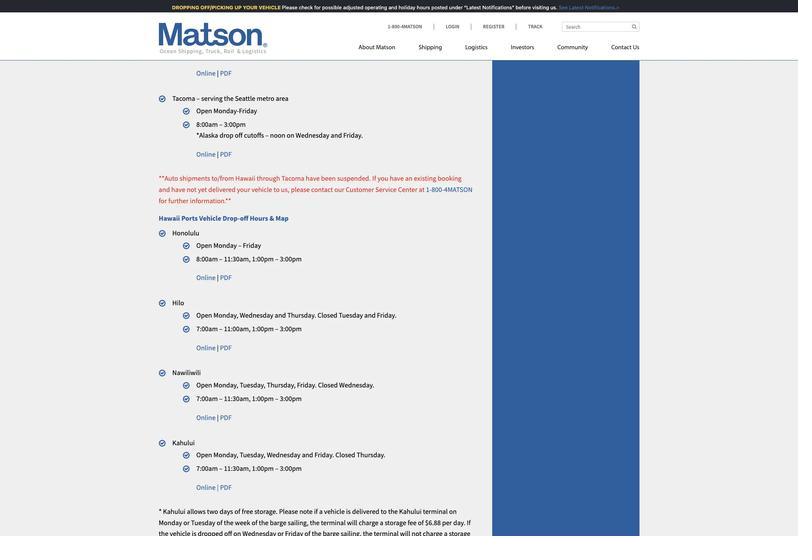 Task type: locate. For each thing, give the bounding box(es) containing it.
7:00am for open monday, tuesday, thursday, friday. closed wednesday.
[[197, 394, 218, 403]]

shipping
[[419, 45, 442, 51]]

open for open monday – friday
[[197, 241, 212, 250]]

1-800-4matson link down booking
[[426, 185, 473, 194]]

11:30am, for thursday,
[[224, 394, 251, 403]]

1 horizontal spatial sailing,
[[341, 529, 362, 536]]

4matson down booking
[[445, 185, 473, 194]]

2 vertical spatial monday,
[[214, 451, 239, 460]]

not
[[187, 185, 197, 194], [412, 529, 422, 536]]

0 horizontal spatial delivered
[[209, 185, 236, 194]]

tuesday, for wednesday
[[240, 451, 266, 460]]

us.
[[547, 4, 554, 10]]

1 vertical spatial delivered
[[352, 507, 380, 516]]

friday.
[[246, 36, 265, 45], [344, 131, 363, 140], [377, 311, 397, 320], [297, 381, 317, 390], [315, 451, 334, 460]]

a left 'storage'
[[380, 518, 384, 527]]

vehicle
[[252, 185, 272, 194], [324, 507, 345, 516], [170, 529, 191, 536]]

thursday,
[[267, 381, 296, 390]]

1 vertical spatial 1-
[[426, 185, 432, 194]]

1 vertical spatial 8:00am
[[197, 120, 218, 129]]

0 vertical spatial tuesday
[[339, 311, 363, 320]]

0 vertical spatial for
[[311, 4, 317, 10]]

friday down note
[[285, 529, 303, 536]]

friday down seattle
[[239, 106, 257, 115]]

storage
[[385, 518, 407, 527]]

have up "contact"
[[306, 174, 320, 183]]

1- for 1-800-4matson
[[388, 23, 392, 30]]

0 horizontal spatial to
[[238, 36, 244, 45]]

days
[[220, 507, 233, 516]]

4matson for 1-800-4matson for further information.**
[[445, 185, 473, 194]]

8:00am for 8:00am – 11:30am, 1:00pm – 3:00pm
[[197, 254, 218, 263]]

2 monday, from the top
[[214, 381, 239, 390]]

vehicle
[[199, 214, 221, 223]]

a right if
[[319, 507, 323, 516]]

7:00am
[[197, 324, 218, 333], [197, 394, 218, 403], [197, 464, 218, 473]]

1 vertical spatial vehicle
[[324, 507, 345, 516]]

monday down *
[[159, 518, 182, 527]]

0 vertical spatial charge
[[359, 518, 379, 527]]

1 vertical spatial 7:00am
[[197, 394, 218, 403]]

2 vertical spatial friday
[[285, 529, 303, 536]]

online link for 8:00am – 3:00pm
[[197, 150, 216, 159]]

pdf link for 8:00am – 3:00pm
[[220, 150, 232, 159]]

0 vertical spatial barge
[[270, 518, 287, 527]]

1 horizontal spatial not
[[412, 529, 422, 536]]

please left check
[[279, 4, 294, 10]]

suspended.
[[337, 174, 371, 183]]

1 pdf link from the top
[[220, 69, 232, 78]]

search image
[[633, 24, 637, 29]]

track link
[[517, 23, 543, 30]]

pdf for 7:00am – 11:30am, 1:00pm – 3:00pm
[[220, 413, 232, 422]]

2 tuesday, from the top
[[240, 451, 266, 460]]

1 monday, from the top
[[214, 311, 239, 320]]

online link
[[197, 69, 216, 78], [197, 150, 216, 159], [197, 273, 216, 282], [197, 343, 216, 352], [197, 413, 216, 422]]

to up 'storage'
[[381, 507, 387, 516]]

not inside * kahului allows two days of free storage. please note if a vehicle is delivered to the kahului terminal on monday or tuesday of the week of the barge sailing, the terminal will charge a storage fee of $6.88 per day. if the vehicle is dropped off on wednesday or friday of the barge sailing, the terminal will not charge a stora
[[412, 529, 422, 536]]

pdf for 7:00am – 11:00am, 1:00pm – 3:00pm
[[220, 343, 232, 352]]

2 vertical spatial vehicle
[[170, 529, 191, 536]]

4 open from the top
[[197, 311, 212, 320]]

0 horizontal spatial or
[[184, 518, 190, 527]]

1 vertical spatial tuesday
[[191, 518, 215, 527]]

0 vertical spatial if
[[373, 174, 376, 183]]

3 7:00am from the top
[[197, 464, 218, 473]]

3:00pm for thursday,
[[280, 394, 302, 403]]

1 vertical spatial 11:30am,
[[224, 394, 251, 403]]

2 | from the top
[[217, 150, 219, 159]]

0 vertical spatial friday
[[239, 106, 257, 115]]

to
[[238, 36, 244, 45], [274, 185, 280, 194], [381, 507, 387, 516]]

1 vertical spatial off
[[240, 214, 249, 223]]

a down per
[[444, 529, 448, 536]]

1 online | pdf from the top
[[197, 69, 232, 78]]

5 | from the top
[[217, 413, 219, 422]]

4 online from the top
[[197, 343, 216, 352]]

thursday.
[[288, 311, 316, 320], [357, 451, 386, 460]]

of right the fee
[[418, 518, 424, 527]]

notifications"
[[479, 4, 511, 10]]

0 vertical spatial thursday.
[[288, 311, 316, 320]]

off right dropped
[[224, 529, 232, 536]]

1:00pm right 11:00am, on the bottom left
[[252, 324, 274, 333]]

note
[[300, 507, 313, 516]]

2 vertical spatial off
[[224, 529, 232, 536]]

0 horizontal spatial thursday.
[[288, 311, 316, 320]]

charge left 'storage'
[[359, 518, 379, 527]]

to left us,
[[274, 185, 280, 194]]

online for 8:00am – 11:30am, 1:00pm – 3:00pm
[[197, 273, 216, 282]]

have
[[306, 174, 320, 183], [390, 174, 404, 183], [171, 185, 186, 194]]

1 vertical spatial on
[[450, 507, 457, 516]]

is left dropped
[[192, 529, 197, 536]]

1 vertical spatial 7:00am – 11:30am, 1:00pm – 3:00pm
[[197, 464, 302, 473]]

open monday, wednesday and thursday. closed tuesday and friday.
[[197, 311, 397, 320]]

about matson link
[[359, 41, 407, 57]]

1 vertical spatial 4matson
[[445, 185, 473, 194]]

1 horizontal spatial hawaii
[[236, 174, 256, 183]]

contact
[[311, 185, 333, 194]]

fee
[[408, 518, 417, 527]]

and inside the **auto shipments to/from hawaii through tacoma have been suspended. if you have an existing booking and have not yet delivered your vehicle to us, please contact our customer service center at
[[159, 185, 170, 194]]

1 vertical spatial sailing,
[[341, 529, 362, 536]]

delivered
[[209, 185, 236, 194], [352, 507, 380, 516]]

friday inside * kahului allows two days of free storage. please note if a vehicle is delivered to the kahului terminal on monday or tuesday of the week of the barge sailing, the terminal will charge a storage fee of $6.88 per day. if the vehicle is dropped off on wednesday or friday of the barge sailing, the terminal will not charge a stora
[[285, 529, 303, 536]]

vehicle down through
[[252, 185, 272, 194]]

3 11:30am, from the top
[[224, 464, 251, 473]]

0 vertical spatial tacoma
[[172, 94, 195, 103]]

open monday-friday
[[197, 106, 257, 115]]

1 horizontal spatial 4matson
[[445, 185, 473, 194]]

1 online from the top
[[197, 69, 216, 78]]

ports
[[182, 214, 198, 223]]

0 vertical spatial terminal
[[423, 507, 448, 516]]

online | pdf for 8:00am – 11:30am, 1:00pm – 3:00pm
[[197, 273, 232, 282]]

&
[[270, 214, 274, 223]]

tacoma up the please
[[282, 174, 305, 183]]

4 online link from the top
[[197, 343, 216, 352]]

1 vertical spatial 800-
[[432, 185, 445, 194]]

0 horizontal spatial if
[[373, 174, 376, 183]]

dropped
[[198, 529, 223, 536]]

have left an
[[390, 174, 404, 183]]

1 vertical spatial thursday.
[[357, 451, 386, 460]]

login link
[[434, 23, 471, 30]]

2 vertical spatial closed
[[336, 451, 356, 460]]

track
[[529, 23, 543, 30]]

if
[[373, 174, 376, 183], [467, 518, 471, 527]]

to inside * kahului allows two days of free storage. please note if a vehicle is delivered to the kahului terminal on monday or tuesday of the week of the barge sailing, the terminal will charge a storage fee of $6.88 per day. if the vehicle is dropped off on wednesday or friday of the barge sailing, the terminal will not charge a stora
[[381, 507, 387, 516]]

0 vertical spatial 7:00am
[[197, 324, 218, 333]]

1:00pm down thursday,
[[252, 394, 274, 403]]

1 open from the top
[[197, 36, 212, 45]]

8:00am – 3:00pm *alaska drop off cutoffs – noon on wednesday and friday.
[[197, 120, 363, 140]]

1 horizontal spatial tacoma
[[282, 174, 305, 183]]

–
[[219, 50, 223, 59], [277, 50, 280, 59], [197, 94, 200, 103], [219, 120, 223, 129], [266, 131, 269, 140], [238, 241, 242, 250], [219, 254, 223, 263], [275, 254, 279, 263], [219, 324, 223, 333], [275, 324, 279, 333], [219, 394, 223, 403], [275, 394, 279, 403], [219, 464, 223, 473], [275, 464, 279, 473]]

5 open from the top
[[197, 381, 212, 390]]

on
[[287, 131, 295, 140], [450, 507, 457, 516], [234, 529, 241, 536]]

0 vertical spatial a
[[319, 507, 323, 516]]

for
[[311, 4, 317, 10], [159, 196, 167, 205]]

3 online link from the top
[[197, 273, 216, 282]]

0 vertical spatial 11:30am,
[[224, 254, 251, 263]]

7:00am for open monday, wednesday and thursday. closed tuesday and friday.
[[197, 324, 218, 333]]

online | link
[[197, 483, 220, 492]]

not left yet at the top left of the page
[[187, 185, 197, 194]]

1 vertical spatial monday
[[214, 241, 237, 250]]

1 horizontal spatial or
[[278, 529, 284, 536]]

an
[[406, 174, 413, 183]]

2 open from the top
[[197, 106, 212, 115]]

or down storage.
[[278, 529, 284, 536]]

1- down dropping off/picking up your vehicle please check for possible adjusted operating and holiday hours posted under "latest notifications" before visiting us. see latest notifications.>
[[388, 23, 392, 30]]

a
[[319, 507, 323, 516], [380, 518, 384, 527], [444, 529, 448, 536]]

11:30am, for friday
[[224, 254, 251, 263]]

0 vertical spatial monday,
[[214, 311, 239, 320]]

online | pdf
[[197, 69, 232, 78], [197, 150, 232, 159], [197, 273, 232, 282], [197, 343, 232, 352], [197, 413, 232, 422], [197, 483, 232, 492]]

None search field
[[562, 22, 640, 32]]

community
[[558, 45, 589, 51]]

2 online | pdf from the top
[[197, 150, 232, 159]]

open
[[197, 36, 212, 45], [197, 106, 212, 115], [197, 241, 212, 250], [197, 311, 212, 320], [197, 381, 212, 390], [197, 451, 212, 460]]

1 vertical spatial is
[[192, 529, 197, 536]]

at
[[419, 185, 425, 194]]

2 horizontal spatial terminal
[[423, 507, 448, 516]]

honolulu
[[172, 229, 200, 237]]

hawaii up your at top
[[236, 174, 256, 183]]

week
[[235, 518, 250, 527]]

of down note
[[305, 529, 311, 536]]

monday down the hawaii ports vehicle drop-off hours & map
[[214, 241, 237, 250]]

service
[[376, 185, 397, 194]]

7:00am left 11:00am, on the bottom left
[[197, 324, 218, 333]]

1- inside 1-800-4matson for further information.**
[[426, 185, 432, 194]]

0 horizontal spatial 1-
[[388, 23, 392, 30]]

hawaii down further
[[159, 214, 180, 223]]

6 | from the top
[[217, 483, 219, 492]]

off inside * kahului allows two days of free storage. please note if a vehicle is delivered to the kahului terminal on monday or tuesday of the week of the barge sailing, the terminal will charge a storage fee of $6.88 per day. if the vehicle is dropped off on wednesday or friday of the barge sailing, the terminal will not charge a stora
[[224, 529, 232, 536]]

1 horizontal spatial a
[[380, 518, 384, 527]]

1 7:00am – 11:30am, 1:00pm – 3:00pm from the top
[[197, 394, 302, 403]]

0 vertical spatial 8:00am
[[197, 50, 218, 59]]

1 horizontal spatial delivered
[[352, 507, 380, 516]]

0 vertical spatial 7:00am – 11:30am, 1:00pm – 3:00pm
[[197, 394, 302, 403]]

2 online from the top
[[197, 150, 216, 159]]

hawaii inside the **auto shipments to/from hawaii through tacoma have been suspended. if you have an existing booking and have not yet delivered your vehicle to us, please contact our customer service center at
[[236, 174, 256, 183]]

4 pdf from the top
[[220, 343, 232, 352]]

2 horizontal spatial a
[[444, 529, 448, 536]]

holiday
[[395, 4, 412, 10]]

serving
[[201, 94, 223, 103]]

0 horizontal spatial vehicle
[[170, 529, 191, 536]]

3 online from the top
[[197, 273, 216, 282]]

1 pdf from the top
[[220, 69, 232, 78]]

monday up 8:00am – 11:30am,  1:00pm – 4:00pm
[[214, 36, 237, 45]]

3 monday, from the top
[[214, 451, 239, 460]]

8:00am down the open monday – friday
[[197, 254, 218, 263]]

5 online from the top
[[197, 413, 216, 422]]

8:00am up *alaska
[[197, 120, 218, 129]]

6 pdf link from the top
[[220, 483, 232, 492]]

sailing,
[[288, 518, 309, 527], [341, 529, 362, 536]]

of right week at the bottom of the page
[[252, 518, 258, 527]]

4matson down hours
[[402, 23, 423, 30]]

pdf for 8:00am – 11:30am, 1:00pm – 3:00pm
[[220, 273, 232, 282]]

1:00pm down the open monday – friday
[[252, 254, 274, 263]]

to up 8:00am – 11:30am,  1:00pm – 4:00pm
[[238, 36, 244, 45]]

on down week at the bottom of the page
[[234, 529, 241, 536]]

2 horizontal spatial to
[[381, 507, 387, 516]]

vehicle down 'allows' on the left of the page
[[170, 529, 191, 536]]

11:30am, for wednesday
[[224, 464, 251, 473]]

2 vertical spatial 8:00am
[[197, 254, 218, 263]]

have up further
[[171, 185, 186, 194]]

4 pdf link from the top
[[220, 343, 232, 352]]

3 online | pdf from the top
[[197, 273, 232, 282]]

4matson inside 1-800-4matson for further information.**
[[445, 185, 473, 194]]

existing
[[414, 174, 437, 183]]

not down the fee
[[412, 529, 422, 536]]

1:00pm down open monday, tuesday, wednesday and friday. closed thursday. on the bottom
[[252, 464, 274, 473]]

not inside the **auto shipments to/from hawaii through tacoma have been suspended. if you have an existing booking and have not yet delivered your vehicle to us, please contact our customer service center at
[[187, 185, 197, 194]]

2 pdf from the top
[[220, 150, 232, 159]]

1 8:00am from the top
[[197, 50, 218, 59]]

2 7:00am – 11:30am, 1:00pm – 3:00pm from the top
[[197, 464, 302, 473]]

3 | from the top
[[217, 273, 219, 282]]

800-
[[392, 23, 402, 30], [432, 185, 445, 194]]

8:00am – 11:30am,  1:00pm – 4:00pm
[[197, 50, 303, 59]]

800- down dropping off/picking up your vehicle please check for possible adjusted operating and holiday hours posted under "latest notifications" before visiting us. see latest notifications.>
[[392, 23, 402, 30]]

possible
[[319, 4, 338, 10]]

3 open from the top
[[197, 241, 212, 250]]

1 vertical spatial closed
[[318, 381, 338, 390]]

1 horizontal spatial on
[[287, 131, 295, 140]]

nawiliwili
[[172, 368, 201, 377]]

1 horizontal spatial thursday.
[[357, 451, 386, 460]]

7:00am up online | link
[[197, 464, 218, 473]]

if right day.
[[467, 518, 471, 527]]

4 online | pdf from the top
[[197, 343, 232, 352]]

1-800-4matson link
[[388, 23, 434, 30], [426, 185, 473, 194]]

friday up 8:00am – 11:30am, 1:00pm – 3:00pm
[[243, 241, 261, 250]]

online for 7:00am – 11:00am, 1:00pm – 3:00pm
[[197, 343, 216, 352]]

vehicle inside the **auto shipments to/from hawaii through tacoma have been suspended. if you have an existing booking and have not yet delivered your vehicle to us, please contact our customer service center at
[[252, 185, 272, 194]]

1 vertical spatial terminal
[[321, 518, 346, 527]]

3 pdf link from the top
[[220, 273, 232, 282]]

1 vertical spatial a
[[380, 518, 384, 527]]

login
[[446, 23, 460, 30]]

online | pdf for 7:00am – 11:00am, 1:00pm – 3:00pm
[[197, 343, 232, 352]]

1 online link from the top
[[197, 69, 216, 78]]

tuesday
[[339, 311, 363, 320], [191, 518, 215, 527]]

5 online link from the top
[[197, 413, 216, 422]]

800- inside 1-800-4matson for further information.**
[[432, 185, 445, 194]]

2 pdf link from the top
[[220, 150, 232, 159]]

off left hours
[[240, 214, 249, 223]]

vehicle right if
[[324, 507, 345, 516]]

1:00pm for wednesday
[[252, 464, 274, 473]]

0 vertical spatial is
[[346, 507, 351, 516]]

0 vertical spatial off
[[235, 131, 243, 140]]

1-800-4matson link down holiday
[[388, 23, 434, 30]]

for left further
[[159, 196, 167, 205]]

1:00pm
[[254, 50, 275, 59], [252, 254, 274, 263], [252, 324, 274, 333], [252, 394, 274, 403], [252, 464, 274, 473]]

online for 8:00am – 3:00pm
[[197, 150, 216, 159]]

2 8:00am from the top
[[197, 120, 218, 129]]

off right drop
[[235, 131, 243, 140]]

5 online | pdf from the top
[[197, 413, 232, 422]]

monday for –
[[214, 241, 237, 250]]

6 pdf from the top
[[220, 483, 232, 492]]

2 11:30am, from the top
[[224, 394, 251, 403]]

pdf link for 7:00am – 11:00am, 1:00pm – 3:00pm
[[220, 343, 232, 352]]

of down days on the bottom
[[217, 518, 223, 527]]

5 pdf from the top
[[220, 413, 232, 422]]

under
[[446, 4, 459, 10]]

hawaii ports vehicle drop-off hours & map
[[159, 214, 289, 223]]

contact us link
[[600, 41, 640, 57]]

2 vertical spatial on
[[234, 529, 241, 536]]

4matson for 1-800-4matson
[[402, 23, 423, 30]]

please left note
[[279, 507, 298, 516]]

2 vertical spatial a
[[444, 529, 448, 536]]

1 vertical spatial tuesday,
[[240, 451, 266, 460]]

1:00pm left 4:00pm
[[254, 50, 275, 59]]

0 horizontal spatial tacoma
[[172, 94, 195, 103]]

online link for 7:00am – 11:00am, 1:00pm – 3:00pm
[[197, 343, 216, 352]]

800- down booking
[[432, 185, 445, 194]]

for inside 1-800-4matson for further information.**
[[159, 196, 167, 205]]

7:00am – 11:00am, 1:00pm – 3:00pm
[[197, 324, 302, 333]]

open monday, tuesday, wednesday and friday. closed thursday.
[[197, 451, 386, 460]]

per
[[443, 518, 452, 527]]

0 vertical spatial monday
[[214, 36, 237, 45]]

for right check
[[311, 4, 317, 10]]

contact us
[[612, 45, 640, 51]]

charge down $6.88
[[423, 529, 443, 536]]

1 vertical spatial please
[[279, 507, 298, 516]]

0 vertical spatial to
[[238, 36, 244, 45]]

2 vertical spatial 11:30am,
[[224, 464, 251, 473]]

0 vertical spatial 4matson
[[402, 23, 423, 30]]

0 horizontal spatial 800-
[[392, 23, 402, 30]]

2 vertical spatial 7:00am
[[197, 464, 218, 473]]

to/from
[[212, 174, 234, 183]]

6 open from the top
[[197, 451, 212, 460]]

2 online link from the top
[[197, 150, 216, 159]]

closed for thursday.
[[318, 311, 338, 320]]

delivered inside * kahului allows two days of free storage. please note if a vehicle is delivered to the kahului terminal on monday or tuesday of the week of the barge sailing, the terminal will charge a storage fee of $6.88 per day. if the vehicle is dropped off on wednesday or friday of the barge sailing, the terminal will not charge a stora
[[352, 507, 380, 516]]

0 vertical spatial 800-
[[392, 23, 402, 30]]

0 vertical spatial delivered
[[209, 185, 236, 194]]

contact
[[612, 45, 632, 51]]

tacoma left serving on the top left of the page
[[172, 94, 195, 103]]

2 vertical spatial to
[[381, 507, 387, 516]]

0 vertical spatial not
[[187, 185, 197, 194]]

7:00am – 11:30am, 1:00pm – 3:00pm for thursday,
[[197, 394, 302, 403]]

1 vertical spatial if
[[467, 518, 471, 527]]

1 7:00am from the top
[[197, 324, 218, 333]]

is right if
[[346, 507, 351, 516]]

on up per
[[450, 507, 457, 516]]

3 8:00am from the top
[[197, 254, 218, 263]]

dropping
[[168, 4, 196, 10]]

cutoffs
[[244, 131, 264, 140]]

wednesday inside the 8:00am – 3:00pm *alaska drop off cutoffs – noon on wednesday and friday.
[[296, 131, 330, 140]]

2 7:00am from the top
[[197, 394, 218, 403]]

1 vertical spatial monday,
[[214, 381, 239, 390]]

if inside * kahului allows two days of free storage. please note if a vehicle is delivered to the kahului terminal on monday or tuesday of the week of the barge sailing, the terminal will charge a storage fee of $6.88 per day. if the vehicle is dropped off on wednesday or friday of the barge sailing, the terminal will not charge a stora
[[467, 518, 471, 527]]

or down 'allows' on the left of the page
[[184, 518, 190, 527]]

7:00am – 11:30am, 1:00pm – 3:00pm for wednesday
[[197, 464, 302, 473]]

0 horizontal spatial charge
[[359, 518, 379, 527]]

1 vertical spatial tacoma
[[282, 174, 305, 183]]

1 11:30am, from the top
[[224, 254, 251, 263]]

1 vertical spatial hawaii
[[159, 214, 180, 223]]

8:00am for 8:00am – 11:30am,  1:00pm – 4:00pm
[[197, 50, 218, 59]]

0 vertical spatial closed
[[318, 311, 338, 320]]

if left you
[[373, 174, 376, 183]]

3 pdf from the top
[[220, 273, 232, 282]]

vehicle
[[255, 4, 277, 10]]

1 | from the top
[[217, 69, 219, 78]]

7:00am down 'nawiliwili'
[[197, 394, 218, 403]]

1 vertical spatial friday
[[243, 241, 261, 250]]

8:00am inside the 8:00am – 3:00pm *alaska drop off cutoffs – noon on wednesday and friday.
[[197, 120, 218, 129]]

wednesday
[[296, 131, 330, 140], [240, 311, 274, 320], [267, 451, 301, 460], [243, 529, 276, 536]]

8:00am down open monday to friday.
[[197, 50, 218, 59]]

1- for 1-800-4matson for further information.**
[[426, 185, 432, 194]]

2 horizontal spatial have
[[390, 174, 404, 183]]

off
[[235, 131, 243, 140], [240, 214, 249, 223], [224, 529, 232, 536]]

our
[[335, 185, 345, 194]]

if inside the **auto shipments to/from hawaii through tacoma have been suspended. if you have an existing booking and have not yet delivered your vehicle to us, please contact our customer service center at
[[373, 174, 376, 183]]

1 horizontal spatial vehicle
[[252, 185, 272, 194]]

5 pdf link from the top
[[220, 413, 232, 422]]

1 horizontal spatial barge
[[323, 529, 340, 536]]

on right noon
[[287, 131, 295, 140]]

charge
[[359, 518, 379, 527], [423, 529, 443, 536]]

top menu navigation
[[359, 41, 640, 57]]

0 vertical spatial sailing,
[[288, 518, 309, 527]]

monday
[[214, 36, 237, 45], [214, 241, 237, 250], [159, 518, 182, 527]]

1 vertical spatial for
[[159, 196, 167, 205]]

4 | from the top
[[217, 343, 219, 352]]

free
[[242, 507, 253, 516]]

"latest
[[461, 4, 478, 10]]

closed for friday.
[[318, 381, 338, 390]]

tuesday, for thursday,
[[240, 381, 266, 390]]

0 vertical spatial hawaii
[[236, 174, 256, 183]]

tacoma inside the **auto shipments to/from hawaii through tacoma have been suspended. if you have an existing booking and have not yet delivered your vehicle to us, please contact our customer service center at
[[282, 174, 305, 183]]

1 tuesday, from the top
[[240, 381, 266, 390]]

1- right at
[[426, 185, 432, 194]]



Task type: describe. For each thing, give the bounding box(es) containing it.
online link for 7:00am – 11:30am, 1:00pm – 3:00pm
[[197, 413, 216, 422]]

3:00pm for wednesday
[[280, 464, 302, 473]]

0 horizontal spatial barge
[[270, 518, 287, 527]]

*alaska
[[197, 131, 218, 140]]

visiting
[[529, 4, 546, 10]]

*
[[159, 507, 162, 516]]

allows
[[187, 507, 206, 516]]

area
[[276, 94, 289, 103]]

6 online | pdf from the top
[[197, 483, 232, 492]]

us
[[634, 45, 640, 51]]

matson
[[376, 45, 396, 51]]

* kahului allows two days of free storage. please note if a vehicle is delivered to the kahului terminal on monday or tuesday of the week of the barge sailing, the terminal will charge a storage fee of $6.88 per day. if the vehicle is dropped off on wednesday or friday of the barge sailing, the terminal will not charge a stora
[[159, 507, 471, 536]]

drop
[[220, 131, 234, 140]]

1 vertical spatial or
[[278, 529, 284, 536]]

on inside the 8:00am – 3:00pm *alaska drop off cutoffs – noon on wednesday and friday.
[[287, 131, 295, 140]]

about
[[359, 45, 375, 51]]

open for open monday, tuesday, wednesday and friday. closed thursday.
[[197, 451, 212, 460]]

long beach
[[172, 24, 206, 33]]

open for open monday, wednesday and thursday. closed tuesday and friday.
[[197, 311, 212, 320]]

| for 8:00am – 3:00pm
[[217, 150, 219, 159]]

us,
[[281, 185, 290, 194]]

1:00pm for and
[[252, 324, 274, 333]]

pdf link for 8:00am – 11:30am, 1:00pm – 3:00pm
[[220, 273, 232, 282]]

pdf link for 7:00am – 11:30am, 1:00pm – 3:00pm
[[220, 413, 232, 422]]

shipping link
[[407, 41, 454, 57]]

map
[[276, 214, 289, 223]]

please inside * kahului allows two days of free storage. please note if a vehicle is delivered to the kahului terminal on monday or tuesday of the week of the barge sailing, the terminal will charge a storage fee of $6.88 per day. if the vehicle is dropped off on wednesday or friday of the barge sailing, the terminal will not charge a stora
[[279, 507, 298, 516]]

pdf link for 8:00am – 11:30am,  1:00pm – 4:00pm
[[220, 69, 232, 78]]

3:00pm for friday
[[280, 254, 302, 263]]

please
[[291, 185, 310, 194]]

tacoma – serving the seattle metro area
[[172, 94, 289, 103]]

metro
[[257, 94, 275, 103]]

shipments
[[180, 174, 210, 183]]

online | pdf for 8:00am – 11:30am,  1:00pm – 4:00pm
[[197, 69, 232, 78]]

0 horizontal spatial will
[[347, 518, 358, 527]]

open monday to friday.
[[197, 36, 265, 45]]

11:00am,
[[224, 324, 251, 333]]

800- for 1-800-4matson for further information.**
[[432, 185, 445, 194]]

0 vertical spatial or
[[184, 518, 190, 527]]

3:00pm for and
[[280, 324, 302, 333]]

open for open monday to friday.
[[197, 36, 212, 45]]

monday, for open monday, tuesday, wednesday and friday. closed thursday.
[[214, 451, 239, 460]]

1-800-4matson for further information.**
[[159, 185, 473, 205]]

8:00am – 11:30am, 1:00pm – 3:00pm
[[197, 254, 302, 263]]

yet
[[198, 185, 207, 194]]

latest
[[566, 4, 580, 10]]

further
[[168, 196, 189, 205]]

1 vertical spatial 1-800-4matson link
[[426, 185, 473, 194]]

0 horizontal spatial have
[[171, 185, 186, 194]]

| for 8:00am – 11:30am, 1:00pm – 3:00pm
[[217, 273, 219, 282]]

online link for 8:00am – 11:30am,  1:00pm – 4:00pm
[[197, 69, 216, 78]]

noon
[[270, 131, 286, 140]]

0 vertical spatial 1-800-4matson link
[[388, 23, 434, 30]]

investors link
[[500, 41, 546, 57]]

open for open monday, tuesday, thursday, friday. closed wednesday.
[[197, 381, 212, 390]]

before
[[512, 4, 528, 10]]

1 horizontal spatial have
[[306, 174, 320, 183]]

0 horizontal spatial is
[[192, 529, 197, 536]]

| for 7:00am – 11:30am, 1:00pm – 3:00pm
[[217, 413, 219, 422]]

**auto shipments to/from hawaii through tacoma have been suspended. if you have an existing booking and have not yet delivered your vehicle to us, please contact our customer service center at
[[159, 174, 462, 194]]

operating
[[361, 4, 384, 10]]

4:00pm
[[282, 50, 303, 59]]

8:00am for 8:00am – 3:00pm *alaska drop off cutoffs – noon on wednesday and friday.
[[197, 120, 218, 129]]

online | pdf for 8:00am – 3:00pm
[[197, 150, 232, 159]]

1 vertical spatial will
[[400, 529, 411, 536]]

dropping off/picking up your vehicle please check for possible adjusted operating and holiday hours posted under "latest notifications" before visiting us. see latest notifications.>
[[168, 4, 616, 10]]

see latest notifications.> link
[[554, 4, 616, 10]]

drop-
[[223, 214, 240, 223]]

customer
[[346, 185, 374, 194]]

monday, for open monday, wednesday and thursday. closed tuesday and friday.
[[214, 311, 239, 320]]

3:00pm inside the 8:00am – 3:00pm *alaska drop off cutoffs – noon on wednesday and friday.
[[224, 120, 246, 129]]

0 vertical spatial please
[[279, 4, 294, 10]]

2 horizontal spatial vehicle
[[324, 507, 345, 516]]

online for 8:00am – 11:30am,  1:00pm – 4:00pm
[[197, 69, 216, 78]]

been
[[321, 174, 336, 183]]

through
[[257, 174, 280, 183]]

800- for 1-800-4matson
[[392, 23, 402, 30]]

seattle
[[235, 94, 256, 103]]

online | pdf for 7:00am – 11:30am, 1:00pm – 3:00pm
[[197, 413, 232, 422]]

about matson
[[359, 45, 396, 51]]

monday, for open monday, tuesday, thursday, friday. closed wednesday.
[[214, 381, 239, 390]]

up
[[231, 4, 238, 10]]

hours
[[413, 4, 427, 10]]

$6.88
[[426, 518, 441, 527]]

Search search field
[[562, 22, 640, 32]]

7:00am for open monday, tuesday, wednesday and friday. closed thursday.
[[197, 464, 218, 473]]

beach
[[188, 24, 206, 33]]

online for 7:00am – 11:30am, 1:00pm – 3:00pm
[[197, 413, 216, 422]]

information.**
[[190, 196, 231, 205]]

1 horizontal spatial charge
[[423, 529, 443, 536]]

notifications.>
[[582, 4, 616, 10]]

1-800-4matson
[[388, 23, 423, 30]]

1:00pm for thursday,
[[252, 394, 274, 403]]

center
[[398, 185, 418, 194]]

hilo
[[172, 298, 184, 307]]

| for 8:00am – 11:30am,  1:00pm – 4:00pm
[[217, 69, 219, 78]]

1:00pm for friday
[[252, 254, 274, 263]]

open monday, tuesday, thursday, friday. closed wednesday.
[[197, 381, 375, 390]]

register link
[[471, 23, 517, 30]]

storage.
[[255, 507, 278, 516]]

pdf for 8:00am – 11:30am,  1:00pm – 4:00pm
[[220, 69, 232, 78]]

0 horizontal spatial a
[[319, 507, 323, 516]]

online link for 8:00am – 11:30am, 1:00pm – 3:00pm
[[197, 273, 216, 282]]

logistics link
[[454, 41, 500, 57]]

6 online from the top
[[197, 483, 216, 492]]

off/picking
[[197, 4, 230, 10]]

open for open monday-friday
[[197, 106, 212, 115]]

open monday – friday
[[197, 241, 261, 250]]

community link
[[546, 41, 600, 57]]

to inside the **auto shipments to/from hawaii through tacoma have been suspended. if you have an existing booking and have not yet delivered your vehicle to us, please contact our customer service center at
[[274, 185, 280, 194]]

monday inside * kahului allows two days of free storage. please note if a vehicle is delivered to the kahului terminal on monday or tuesday of the week of the barge sailing, the terminal will charge a storage fee of $6.88 per day. if the vehicle is dropped off on wednesday or friday of the barge sailing, the terminal will not charge a stora
[[159, 518, 182, 527]]

1 horizontal spatial tuesday
[[339, 311, 363, 320]]

blue matson logo with ocean, shipping, truck, rail and logistics written beneath it. image
[[159, 23, 268, 55]]

0 horizontal spatial terminal
[[321, 518, 346, 527]]

your
[[237, 185, 250, 194]]

delivered inside the **auto shipments to/from hawaii through tacoma have been suspended. if you have an existing booking and have not yet delivered your vehicle to us, please contact our customer service center at
[[209, 185, 236, 194]]

booking
[[438, 174, 462, 183]]

| for 7:00am – 11:00am, 1:00pm – 3:00pm
[[217, 343, 219, 352]]

monday for to
[[214, 36, 237, 45]]

logistics
[[466, 45, 488, 51]]

wednesday.
[[340, 381, 375, 390]]

see
[[556, 4, 564, 10]]

wednesday inside * kahului allows two days of free storage. please note if a vehicle is delivered to the kahului terminal on monday or tuesday of the week of the barge sailing, the terminal will charge a storage fee of $6.88 per day. if the vehicle is dropped off on wednesday or friday of the barge sailing, the terminal will not charge a stora
[[243, 529, 276, 536]]

**auto
[[159, 174, 178, 183]]

friday. inside the 8:00am – 3:00pm *alaska drop off cutoffs – noon on wednesday and friday.
[[344, 131, 363, 140]]

you
[[378, 174, 389, 183]]

off inside the 8:00am – 3:00pm *alaska drop off cutoffs – noon on wednesday and friday.
[[235, 131, 243, 140]]

and inside the 8:00am – 3:00pm *alaska drop off cutoffs – noon on wednesday and friday.
[[331, 131, 342, 140]]

tuesday inside * kahului allows two days of free storage. please note if a vehicle is delivered to the kahului terminal on monday or tuesday of the week of the barge sailing, the terminal will charge a storage fee of $6.88 per day. if the vehicle is dropped off on wednesday or friday of the barge sailing, the terminal will not charge a stora
[[191, 518, 215, 527]]

of left free
[[235, 507, 241, 516]]

adjusted
[[340, 4, 360, 10]]

1 horizontal spatial terminal
[[374, 529, 399, 536]]

0 horizontal spatial on
[[234, 529, 241, 536]]

long
[[172, 24, 187, 33]]

pdf for 8:00am – 3:00pm
[[220, 150, 232, 159]]

investors
[[511, 45, 535, 51]]

check
[[295, 4, 309, 10]]

register
[[484, 23, 505, 30]]



Task type: vqa. For each thing, say whether or not it's contained in the screenshot.
the bottom 1-800-4Matson link
yes



